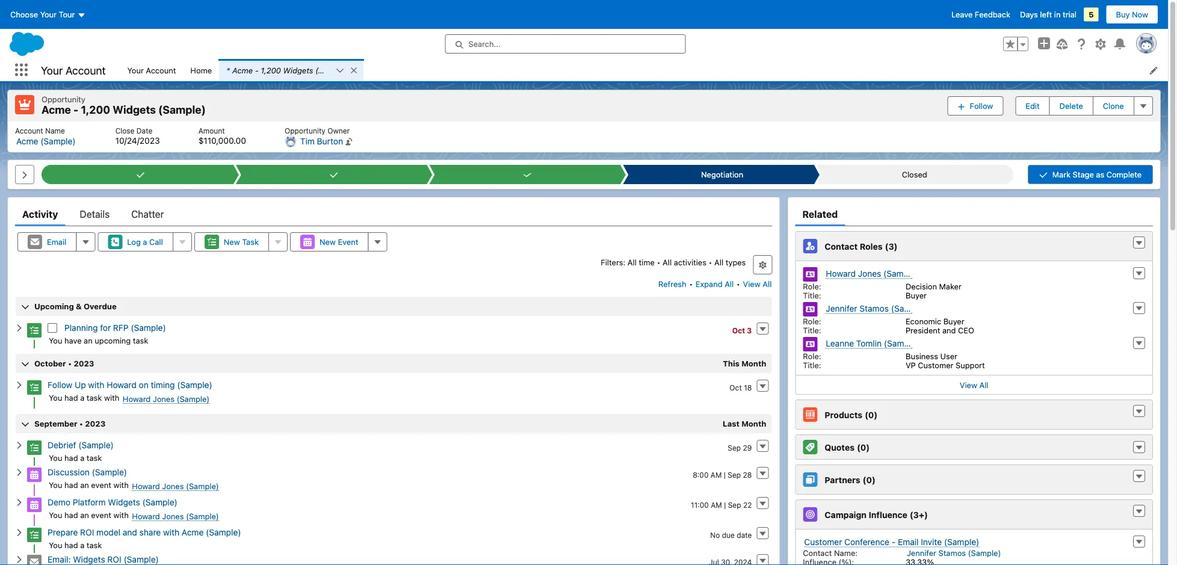 Task type: locate. For each thing, give the bounding box(es) containing it.
sep left 28
[[728, 471, 741, 479]]

jones for 11:00 am | sep 22
[[162, 512, 184, 521]]

follow left "up"
[[48, 380, 72, 390]]

a inside button
[[143, 238, 147, 247]]

0 vertical spatial buyer
[[906, 291, 927, 300]]

jennifer
[[826, 303, 858, 313], [907, 549, 937, 558]]

acme right *
[[232, 66, 253, 75]]

list item
[[219, 59, 399, 81]]

2 you from the top
[[49, 393, 62, 402]]

quotes image
[[803, 440, 818, 455]]

0 vertical spatial roi
[[80, 528, 94, 538]]

you had a task for debrief
[[49, 453, 102, 462]]

email
[[47, 238, 66, 247], [898, 537, 919, 547]]

0 vertical spatial jennifer stamos (sample)
[[826, 303, 927, 313]]

title: up the "leanne tomlin (sample)" image
[[803, 326, 822, 335]]

had down the demo
[[64, 511, 78, 520]]

0 horizontal spatial new
[[224, 238, 240, 247]]

vp
[[906, 361, 916, 370]]

2023 up debrief (sample)
[[85, 419, 106, 428]]

customer conference - email invite (sample)
[[805, 537, 980, 547]]

0 horizontal spatial stamos
[[860, 303, 889, 313]]

0 vertical spatial role:
[[803, 282, 822, 291]]

2 horizontal spatial account
[[146, 66, 176, 75]]

group
[[1004, 37, 1029, 51]]

invite
[[921, 537, 942, 547]]

follow left edit button
[[970, 101, 994, 110]]

details link
[[80, 202, 110, 226]]

howard up demo platform widgets (sample) link
[[132, 482, 160, 491]]

2 vertical spatial role:
[[803, 352, 822, 361]]

model
[[96, 528, 120, 538]]

list
[[120, 59, 1169, 81], [8, 121, 1161, 152]]

new left event
[[320, 238, 336, 247]]

role: up jennifer stamos (sample) icon
[[803, 282, 822, 291]]

2 event from the top
[[91, 511, 111, 520]]

opportunity for acme
[[42, 95, 85, 104]]

task up discussion (sample)
[[87, 453, 102, 462]]

- up account name acme (sample)
[[73, 103, 78, 116]]

task image up event image
[[27, 441, 42, 455]]

tim burton
[[300, 136, 343, 146]]

jennifer stamos (sample) link down invite
[[907, 549, 1001, 558]]

list containing 10/24/2023
[[8, 121, 1161, 152]]

0 horizontal spatial view all link
[[743, 275, 773, 294]]

1 vertical spatial (0)
[[857, 442, 870, 452]]

products (0)
[[825, 410, 878, 420]]

0 horizontal spatial -
[[73, 103, 78, 116]]

close date 10/24/2023
[[115, 126, 160, 146]]

1 vertical spatial view all link
[[796, 375, 1153, 394]]

widgets
[[283, 66, 313, 75], [113, 103, 156, 116], [108, 498, 140, 508], [73, 555, 105, 565]]

stamos up leanne tomlin (sample)
[[860, 303, 889, 313]]

month right "last"
[[742, 419, 767, 428]]

3 title: from the top
[[803, 361, 822, 370]]

follow up with howard on timing (sample) link
[[48, 380, 212, 390]]

1,200 inside opportunity acme - 1,200 widgets (sample)
[[81, 103, 110, 116]]

- right conference
[[892, 537, 896, 547]]

president and ceo
[[906, 326, 975, 335]]

1 vertical spatial 1,200
[[81, 103, 110, 116]]

0 vertical spatial jennifer stamos (sample) link
[[826, 303, 927, 314]]

1 vertical spatial role:
[[803, 317, 822, 326]]

0 vertical spatial stamos
[[860, 303, 889, 313]]

an down platform
[[80, 511, 89, 520]]

1 vertical spatial and
[[123, 528, 137, 538]]

1 horizontal spatial opportunity
[[285, 126, 326, 135]]

buy now
[[1117, 10, 1149, 19]]

stamos
[[860, 303, 889, 313], [939, 549, 966, 558]]

| for discussion (sample)
[[724, 471, 726, 479]]

0 vertical spatial customer
[[918, 361, 954, 370]]

you down discussion
[[49, 480, 62, 489]]

2 title: from the top
[[803, 326, 822, 335]]

howard up prepare roi model and share with acme (sample) on the left bottom of page
[[132, 512, 160, 521]]

1 vertical spatial an
[[80, 480, 89, 489]]

name
[[45, 126, 65, 135]]

customer inside "contact roles" element
[[918, 361, 954, 370]]

- inside opportunity acme - 1,200 widgets (sample)
[[73, 103, 78, 116]]

(0) right partners
[[863, 475, 876, 485]]

0 horizontal spatial customer
[[805, 537, 842, 547]]

1 horizontal spatial view
[[960, 380, 978, 390]]

0 horizontal spatial account
[[15, 126, 43, 135]]

0 horizontal spatial follow
[[48, 380, 72, 390]]

rfp
[[113, 323, 129, 333]]

0 vertical spatial title:
[[803, 291, 822, 300]]

sep left 22
[[728, 501, 741, 509]]

oct left 18
[[730, 383, 742, 392]]

had down discussion
[[64, 480, 78, 489]]

0 vertical spatial month
[[742, 359, 767, 368]]

title: down the "leanne tomlin (sample)" image
[[803, 361, 822, 370]]

view down types
[[743, 280, 761, 289]]

leanne tomlin (sample)
[[826, 338, 920, 348]]

howard
[[826, 269, 856, 278], [107, 380, 137, 390], [123, 394, 151, 403], [132, 482, 160, 491], [132, 512, 160, 521]]

your up opportunity acme - 1,200 widgets (sample)
[[127, 66, 144, 75]]

0 horizontal spatial email
[[47, 238, 66, 247]]

0 vertical spatial view all link
[[743, 275, 773, 294]]

follow for follow
[[970, 101, 994, 110]]

• up debrief (sample) link
[[79, 419, 83, 428]]

2 you had a task from the top
[[49, 541, 102, 550]]

event down 'demo platform widgets (sample)' at the bottom left of page
[[91, 511, 111, 520]]

1 you had an event with howard jones (sample) from the top
[[49, 480, 219, 491]]

sep 29
[[728, 444, 752, 452]]

campaign influence element
[[796, 500, 1154, 565]]

0 vertical spatial 2023
[[74, 359, 94, 368]]

0 vertical spatial (0)
[[865, 410, 878, 420]]

email down activity
[[47, 238, 66, 247]]

1 vertical spatial view
[[960, 380, 978, 390]]

(0) inside partners element
[[863, 475, 876, 485]]

1 horizontal spatial and
[[943, 326, 956, 335]]

all left types
[[715, 258, 724, 267]]

email left invite
[[898, 537, 919, 547]]

acme right share on the bottom
[[182, 528, 204, 538]]

demo
[[48, 498, 70, 508]]

1,200 for acme - 1,200 widgets (sample)
[[81, 103, 110, 116]]

• left expand
[[689, 280, 693, 289]]

(0) inside products 'element'
[[865, 410, 878, 420]]

task image up email icon
[[27, 528, 42, 543]]

a right 'log'
[[143, 238, 147, 247]]

email inside customer conference - email invite (sample) link
[[898, 537, 919, 547]]

contact left name:
[[803, 549, 832, 558]]

amount $110,000.00
[[199, 126, 246, 146]]

4 you from the top
[[49, 480, 62, 489]]

text default image inside products 'element'
[[1135, 408, 1144, 416]]

2 new from the left
[[320, 238, 336, 247]]

1 horizontal spatial customer
[[918, 361, 954, 370]]

tab list
[[15, 202, 773, 226]]

0 vertical spatial follow
[[970, 101, 994, 110]]

you up september
[[49, 393, 62, 402]]

howard down follow up with howard on timing (sample) link
[[123, 394, 151, 403]]

0 vertical spatial am
[[711, 471, 722, 479]]

contact left roles
[[825, 241, 858, 251]]

you had a task down debrief (sample)
[[49, 453, 102, 462]]

acme (sample) link
[[16, 136, 76, 147]]

howard jones (sample) link
[[826, 269, 919, 279], [123, 394, 210, 404], [132, 482, 219, 491], [132, 512, 219, 521]]

task right upcoming
[[133, 336, 148, 345]]

have
[[64, 336, 82, 345]]

widgets inside opportunity acme - 1,200 widgets (sample)
[[113, 103, 156, 116]]

1 horizontal spatial new
[[320, 238, 336, 247]]

- for acme - 1,200 widgets (sample) | opportunity
[[255, 66, 259, 75]]

2 role: from the top
[[803, 317, 822, 326]]

1 vertical spatial customer
[[805, 537, 842, 547]]

(sample) inside opportunity acme - 1,200 widgets (sample)
[[158, 103, 206, 116]]

had down "up"
[[64, 393, 78, 402]]

1 you had a task from the top
[[49, 453, 102, 462]]

view all link down types
[[743, 275, 773, 294]]

1 vertical spatial you had an event with howard jones (sample)
[[49, 511, 219, 521]]

2 vertical spatial sep
[[728, 501, 741, 509]]

chatter link
[[131, 202, 164, 226]]

5 had from the top
[[64, 541, 78, 550]]

(0) for quotes (0)
[[857, 442, 870, 452]]

1 vertical spatial event
[[91, 511, 111, 520]]

1 vertical spatial jennifer
[[907, 549, 937, 558]]

howard right howard jones (sample) icon
[[826, 269, 856, 278]]

1,200 for acme - 1,200 widgets (sample) | opportunity
[[261, 66, 281, 75]]

1 had from the top
[[64, 393, 78, 402]]

0 vertical spatial 1,200
[[261, 66, 281, 75]]

• right time
[[657, 258, 661, 267]]

task up email: widgets roi (sample)
[[87, 541, 102, 550]]

0 horizontal spatial opportunity
[[42, 95, 85, 104]]

a down "up"
[[80, 393, 84, 402]]

howard up you had a task with howard jones (sample) at the bottom of the page
[[107, 380, 137, 390]]

2 horizontal spatial -
[[892, 537, 896, 547]]

task image down upcoming at the bottom
[[27, 323, 42, 338]]

acme inside list item
[[232, 66, 253, 75]]

role: up the "leanne tomlin (sample)" image
[[803, 317, 822, 326]]

mark stage as complete button
[[1028, 165, 1154, 184]]

oct left 3
[[733, 326, 745, 335]]

2 you had an event with howard jones (sample) from the top
[[49, 511, 219, 521]]

maker
[[940, 282, 962, 291]]

1 horizontal spatial 1,200
[[261, 66, 281, 75]]

2 month from the top
[[742, 419, 767, 428]]

title: up jennifer stamos (sample) icon
[[803, 291, 822, 300]]

1 vertical spatial oct
[[730, 383, 742, 392]]

4 task image from the top
[[27, 528, 42, 543]]

in
[[1055, 10, 1061, 19]]

1 horizontal spatial follow
[[970, 101, 994, 110]]

11:00 am | sep 22
[[691, 501, 752, 509]]

1 vertical spatial stamos
[[939, 549, 966, 558]]

list containing your account
[[120, 59, 1169, 81]]

0 vertical spatial |
[[350, 66, 353, 75]]

had inside you had a task with howard jones (sample)
[[64, 393, 78, 402]]

all left time
[[628, 258, 637, 267]]

2 horizontal spatial opportunity
[[355, 66, 399, 75]]

1 vertical spatial email
[[898, 537, 919, 547]]

log
[[127, 238, 141, 247]]

october
[[34, 359, 66, 368]]

- inside list item
[[255, 66, 259, 75]]

jones
[[858, 269, 882, 278], [153, 394, 175, 403], [162, 482, 184, 491], [162, 512, 184, 521]]

0 vertical spatial email
[[47, 238, 66, 247]]

view all link down support
[[796, 375, 1153, 394]]

text default image
[[350, 66, 358, 75], [1135, 239, 1144, 247], [15, 324, 23, 332], [15, 381, 23, 390], [15, 441, 23, 450], [1135, 444, 1144, 452], [1135, 473, 1144, 481], [15, 499, 23, 507], [1135, 508, 1144, 516]]

1 vertical spatial list
[[8, 121, 1161, 152]]

month right this
[[742, 359, 767, 368]]

1 horizontal spatial roi
[[107, 555, 121, 565]]

account up opportunity acme - 1,200 widgets (sample)
[[66, 64, 106, 77]]

sep for discussion (sample)
[[728, 471, 741, 479]]

- right *
[[255, 66, 259, 75]]

1 vertical spatial am
[[711, 501, 722, 509]]

roi down model
[[107, 555, 121, 565]]

you left have
[[49, 336, 62, 345]]

0 horizontal spatial jennifer
[[826, 303, 858, 313]]

you had a task for prepare
[[49, 541, 102, 550]]

(sample) inside account name acme (sample)
[[40, 136, 76, 146]]

3 had from the top
[[64, 480, 78, 489]]

text default image
[[336, 67, 344, 75], [1135, 408, 1144, 416], [15, 468, 23, 477], [15, 529, 23, 537], [15, 556, 23, 564]]

0 vertical spatial you had a task
[[49, 453, 102, 462]]

task
[[133, 336, 148, 345], [87, 393, 102, 402], [87, 453, 102, 462], [87, 541, 102, 550]]

details
[[80, 209, 110, 220]]

- inside campaign influence element
[[892, 537, 896, 547]]

contact
[[825, 241, 858, 251], [803, 549, 832, 558]]

3 task image from the top
[[27, 441, 42, 455]]

contact inside campaign influence element
[[803, 549, 832, 558]]

had up discussion
[[64, 453, 78, 462]]

3 sep from the top
[[728, 501, 741, 509]]

am right 8:00
[[711, 471, 722, 479]]

an down planning
[[84, 336, 93, 345]]

customer
[[918, 361, 954, 370], [805, 537, 842, 547]]

5 you from the top
[[49, 511, 62, 520]]

jones for 8:00 am | sep 28
[[162, 482, 184, 491]]

trial
[[1063, 10, 1077, 19]]

a down debrief (sample)
[[80, 453, 84, 462]]

stamos down invite
[[939, 549, 966, 558]]

account left home in the left top of the page
[[146, 66, 176, 75]]

• right activities
[[709, 258, 713, 267]]

follow
[[970, 101, 994, 110], [48, 380, 72, 390]]

0 vertical spatial view
[[743, 280, 761, 289]]

title: for leanne tomlin (sample)
[[803, 361, 822, 370]]

contact roles element
[[796, 231, 1154, 395]]

1 role: from the top
[[803, 282, 822, 291]]

had for 11:00 am | sep 22
[[64, 511, 78, 520]]

0 vertical spatial list
[[120, 59, 1169, 81]]

with down 'demo platform widgets (sample)' at the bottom left of page
[[113, 511, 129, 520]]

2 vertical spatial |
[[724, 501, 726, 509]]

0 vertical spatial an
[[84, 336, 93, 345]]

an down discussion (sample) link
[[80, 480, 89, 489]]

you down the demo
[[49, 511, 62, 520]]

howard jones (sample) link for 8:00 am | sep 28
[[132, 482, 219, 491]]

1 horizontal spatial email
[[898, 537, 919, 547]]

jennifer stamos (sample) link
[[826, 303, 927, 314], [907, 549, 1001, 558]]

with inside you had a task with howard jones (sample)
[[104, 393, 119, 402]]

2 vertical spatial an
[[80, 511, 89, 520]]

had
[[64, 393, 78, 402], [64, 453, 78, 462], [64, 480, 78, 489], [64, 511, 78, 520], [64, 541, 78, 550]]

account up acme (sample) link
[[15, 126, 43, 135]]

opportunity inside opportunity acme - 1,200 widgets (sample)
[[42, 95, 85, 104]]

you had a task
[[49, 453, 102, 462], [49, 541, 102, 550]]

1 vertical spatial you had a task
[[49, 541, 102, 550]]

jennifer stamos (sample) up leanne tomlin (sample)
[[826, 303, 927, 313]]

activities
[[674, 258, 707, 267]]

0 horizontal spatial your account
[[41, 64, 106, 77]]

(0) for products (0)
[[865, 410, 878, 420]]

am
[[711, 471, 722, 479], [711, 501, 722, 509]]

sep left 29
[[728, 444, 741, 452]]

buyer right economic on the bottom right of page
[[944, 317, 965, 326]]

0 vertical spatial you had an event with howard jones (sample)
[[49, 480, 219, 491]]

(sample)
[[315, 66, 348, 75], [158, 103, 206, 116], [40, 136, 76, 146], [884, 269, 919, 278], [891, 303, 927, 313], [131, 323, 166, 333], [884, 338, 920, 348], [177, 380, 212, 390], [177, 394, 210, 403], [78, 441, 114, 451], [92, 468, 127, 478], [186, 482, 219, 491], [142, 498, 178, 508], [186, 512, 219, 521], [206, 528, 241, 538], [945, 537, 980, 547], [968, 549, 1001, 558], [124, 555, 159, 565]]

search... button
[[445, 34, 686, 54]]

jennifer stamos (sample)
[[826, 303, 927, 313], [907, 549, 1001, 558]]

mark
[[1053, 170, 1071, 179]]

task image
[[27, 323, 42, 338], [27, 381, 42, 395], [27, 441, 42, 455], [27, 528, 42, 543]]

3
[[747, 326, 752, 335]]

&
[[76, 302, 82, 311]]

view down support
[[960, 380, 978, 390]]

tim burton link
[[300, 136, 343, 147]]

(sample) inside you had a task with howard jones (sample)
[[177, 394, 210, 403]]

2023 up "up"
[[74, 359, 94, 368]]

had for oct 18
[[64, 393, 78, 402]]

howard inside you had a task with howard jones (sample)
[[123, 394, 151, 403]]

1 vertical spatial |
[[724, 471, 726, 479]]

1 title: from the top
[[803, 291, 822, 300]]

0 horizontal spatial view
[[743, 280, 761, 289]]

1 vertical spatial sep
[[728, 471, 741, 479]]

2023 for october  •  2023
[[74, 359, 94, 368]]

new
[[224, 238, 240, 247], [320, 238, 336, 247]]

am right 11:00
[[711, 501, 722, 509]]

0 vertical spatial sep
[[728, 444, 741, 452]]

new left task
[[224, 238, 240, 247]]

4 had from the top
[[64, 511, 78, 520]]

jones inside you had a task with howard jones (sample)
[[153, 394, 175, 403]]

0 vertical spatial jennifer
[[826, 303, 858, 313]]

1 vertical spatial 2023
[[85, 419, 106, 428]]

your left tour
[[40, 10, 57, 19]]

• down types
[[737, 280, 740, 289]]

1 event from the top
[[91, 480, 111, 489]]

1 vertical spatial month
[[742, 419, 767, 428]]

1 vertical spatial contact
[[803, 549, 832, 558]]

role: for howard
[[803, 282, 822, 291]]

task
[[242, 238, 259, 247]]

widgets inside list item
[[283, 66, 313, 75]]

0 horizontal spatial buyer
[[906, 291, 927, 300]]

event image
[[27, 498, 42, 512]]

3 you from the top
[[49, 453, 62, 462]]

2 vertical spatial title:
[[803, 361, 822, 370]]

event
[[91, 480, 111, 489], [91, 511, 111, 520]]

howard inside "contact roles" element
[[826, 269, 856, 278]]

had for 8:00 am | sep 28
[[64, 480, 78, 489]]

delete
[[1060, 101, 1084, 110]]

opportunity inside list item
[[355, 66, 399, 75]]

sep for demo platform widgets (sample)
[[728, 501, 741, 509]]

new for new task
[[224, 238, 240, 247]]

with down follow up with howard on timing (sample) link
[[104, 393, 119, 402]]

1 vertical spatial roi
[[107, 555, 121, 565]]

1 new from the left
[[224, 238, 240, 247]]

role: down jennifer stamos (sample) icon
[[803, 352, 822, 361]]

1 month from the top
[[742, 359, 767, 368]]

left
[[1041, 10, 1052, 19]]

all left howard jones (sample) icon
[[763, 280, 772, 289]]

text default image inside campaign influence element
[[1135, 508, 1144, 516]]

0 vertical spatial event
[[91, 480, 111, 489]]

1 vertical spatial jennifer stamos (sample)
[[907, 549, 1001, 558]]

user
[[941, 352, 958, 361]]

1 horizontal spatial stamos
[[939, 549, 966, 558]]

oct 3
[[733, 326, 752, 335]]

stage
[[1073, 170, 1094, 179]]

howard for oct 18
[[123, 394, 151, 403]]

1 vertical spatial -
[[73, 103, 78, 116]]

all down support
[[980, 380, 989, 390]]

opportunity for owner
[[285, 126, 326, 135]]

edit
[[1026, 101, 1040, 110]]

2 had from the top
[[64, 453, 78, 462]]

1 horizontal spatial view all link
[[796, 375, 1153, 394]]

with up demo platform widgets (sample) link
[[113, 480, 129, 489]]

opportunity
[[355, 66, 399, 75], [42, 95, 85, 104], [285, 126, 326, 135]]

you had an event with howard jones (sample) for (sample)
[[49, 480, 219, 491]]

debrief (sample) link
[[48, 441, 114, 451]]

acme up name
[[42, 103, 71, 116]]

1 vertical spatial follow
[[48, 380, 72, 390]]

task up september  •  2023
[[87, 393, 102, 402]]

all right time
[[663, 258, 672, 267]]

0 vertical spatial and
[[943, 326, 956, 335]]

month for last month
[[742, 419, 767, 428]]

1 vertical spatial opportunity
[[42, 95, 85, 104]]

and left share on the bottom
[[123, 528, 137, 538]]

email inside email button
[[47, 238, 66, 247]]

view inside "contact roles" element
[[960, 380, 978, 390]]

(0) right products
[[865, 410, 878, 420]]

2 vertical spatial -
[[892, 537, 896, 547]]

partners (0)
[[825, 475, 876, 485]]

roi
[[80, 528, 94, 538], [107, 555, 121, 565]]

1 horizontal spatial jennifer
[[907, 549, 937, 558]]

howard jones (sample) link for oct 18
[[123, 394, 210, 404]]

task image for prepare
[[27, 528, 42, 543]]

you had a task down prepare
[[49, 541, 102, 550]]

jennifer stamos (sample) link up leanne tomlin (sample)
[[826, 303, 927, 314]]

date
[[737, 531, 752, 539]]

time
[[639, 258, 655, 267]]

text default image inside list item
[[336, 67, 344, 75]]

follow inside button
[[970, 101, 994, 110]]

1 vertical spatial title:
[[803, 326, 822, 335]]

new event
[[320, 238, 358, 247]]

call
[[149, 238, 163, 247]]

2 task image from the top
[[27, 381, 42, 395]]

0 vertical spatial oct
[[733, 326, 745, 335]]

1 horizontal spatial buyer
[[944, 317, 965, 326]]

(3+)
[[910, 510, 928, 520]]

| for demo platform widgets (sample)
[[724, 501, 726, 509]]

0 vertical spatial opportunity
[[355, 66, 399, 75]]

acme down opportunity image on the top of page
[[16, 136, 38, 146]]

1 horizontal spatial -
[[255, 66, 259, 75]]

email:
[[48, 555, 71, 565]]

0 horizontal spatial 1,200
[[81, 103, 110, 116]]

event for platform
[[91, 511, 111, 520]]

title: for jennifer stamos (sample)
[[803, 326, 822, 335]]

2 sep from the top
[[728, 471, 741, 479]]

a
[[143, 238, 147, 247], [80, 393, 84, 402], [80, 453, 84, 462], [80, 541, 84, 550]]

and left ceo
[[943, 326, 956, 335]]

•
[[657, 258, 661, 267], [709, 258, 713, 267], [689, 280, 693, 289], [737, 280, 740, 289], [68, 359, 72, 368], [79, 419, 83, 428]]

had down prepare
[[64, 541, 78, 550]]

2 vertical spatial (0)
[[863, 475, 876, 485]]

buyer
[[906, 291, 927, 300], [944, 317, 965, 326]]

discussion (sample)
[[48, 468, 127, 478]]

3 role: from the top
[[803, 352, 822, 361]]

customer right vp
[[918, 361, 954, 370]]



Task type: describe. For each thing, give the bounding box(es) containing it.
expand all button
[[695, 275, 735, 294]]

discussion
[[48, 468, 90, 478]]

quotes (0)
[[825, 442, 870, 452]]

with right "up"
[[88, 380, 104, 390]]

contact for contact name:
[[803, 549, 832, 558]]

related link
[[803, 202, 838, 226]]

this month
[[723, 359, 767, 368]]

your inside list
[[127, 66, 144, 75]]

buy now button
[[1106, 5, 1159, 24]]

new event button
[[290, 232, 369, 252]]

home link
[[183, 59, 219, 81]]

0 horizontal spatial and
[[123, 528, 137, 538]]

oct for you have an upcoming task
[[733, 326, 745, 335]]

jennifer inside campaign influence element
[[907, 549, 937, 558]]

jones for oct 18
[[153, 394, 175, 403]]

opportunity image
[[15, 95, 34, 114]]

new for new event
[[320, 238, 336, 247]]

upcoming
[[95, 336, 131, 345]]

upcoming & overdue
[[34, 302, 117, 311]]

log a call
[[127, 238, 163, 247]]

5
[[1089, 10, 1094, 19]]

2023 for september  •  2023
[[85, 419, 106, 428]]

all right expand
[[725, 280, 734, 289]]

contact for contact roles (3)
[[825, 241, 858, 251]]

follow for follow up with howard on timing (sample)
[[48, 380, 72, 390]]

on
[[139, 380, 149, 390]]

no due date
[[711, 531, 752, 539]]

decision
[[906, 282, 937, 291]]

• right october in the bottom left of the page
[[68, 359, 72, 368]]

campaign influence (3+)
[[825, 510, 928, 520]]

vp customer support
[[906, 361, 985, 370]]

1 horizontal spatial your account
[[127, 66, 176, 75]]

all inside "contact roles" element
[[980, 380, 989, 390]]

as
[[1097, 170, 1105, 179]]

(3)
[[885, 241, 898, 251]]

* acme - 1,200 widgets (sample) | opportunity
[[226, 66, 399, 75]]

activity
[[22, 209, 58, 220]]

no
[[711, 531, 720, 539]]

*
[[226, 66, 230, 75]]

a up 'email: widgets roi (sample)' link
[[80, 541, 84, 550]]

negotiation link
[[628, 165, 814, 184]]

you have an upcoming task
[[49, 336, 148, 345]]

oct 18
[[730, 383, 752, 392]]

jennifer stamos (sample) image
[[803, 302, 818, 317]]

11:00
[[691, 501, 709, 509]]

contact name:
[[803, 549, 858, 558]]

acme inside opportunity acme - 1,200 widgets (sample)
[[42, 103, 71, 116]]

feedback
[[975, 10, 1011, 19]]

with for 11:00 am | sep 22
[[113, 511, 129, 520]]

follow up with howard on timing (sample)
[[48, 380, 212, 390]]

10/24/2023
[[115, 136, 160, 146]]

task image for debrief
[[27, 441, 42, 455]]

6 you from the top
[[49, 541, 62, 550]]

task inside you had a task with howard jones (sample)
[[87, 393, 102, 402]]

list for leave feedback link
[[120, 59, 1169, 81]]

mark stage as complete
[[1053, 170, 1142, 179]]

account name acme (sample)
[[15, 126, 76, 146]]

and inside "contact roles" element
[[943, 326, 956, 335]]

text default image inside partners element
[[1135, 473, 1144, 481]]

upcoming & overdue button
[[16, 297, 772, 316]]

debrief
[[48, 441, 76, 451]]

your inside dropdown button
[[40, 10, 57, 19]]

leave
[[952, 10, 973, 19]]

$110,000.00
[[199, 136, 246, 146]]

list for "your account" link
[[8, 121, 1161, 152]]

demo platform widgets (sample)
[[48, 498, 178, 508]]

1 vertical spatial buyer
[[944, 317, 965, 326]]

howard jones (sample) image
[[803, 267, 818, 282]]

email: widgets roi (sample) link
[[48, 555, 159, 565]]

jones inside "contact roles" element
[[858, 269, 882, 278]]

event image
[[27, 468, 42, 482]]

clone button
[[1093, 96, 1135, 115]]

buy
[[1117, 10, 1130, 19]]

a inside you had a task with howard jones (sample)
[[80, 393, 84, 402]]

prepare
[[48, 528, 78, 538]]

days
[[1020, 10, 1038, 19]]

your down choose your tour dropdown button
[[41, 64, 63, 77]]

support
[[956, 361, 985, 370]]

month for this month
[[742, 359, 767, 368]]

clone
[[1103, 101, 1124, 110]]

leave feedback
[[952, 10, 1011, 19]]

due
[[722, 531, 735, 539]]

with for 8:00 am | sep 28
[[113, 480, 129, 489]]

search...
[[469, 39, 501, 48]]

september
[[34, 419, 77, 428]]

0 horizontal spatial roi
[[80, 528, 94, 538]]

stamos inside "contact roles" element
[[860, 303, 889, 313]]

list item containing *
[[219, 59, 399, 81]]

economic
[[906, 317, 942, 326]]

leanne tomlin (sample) link
[[826, 338, 920, 349]]

october  •  2023
[[34, 359, 94, 368]]

tim
[[300, 136, 315, 146]]

account inside account name acme (sample)
[[15, 126, 43, 135]]

jennifer inside "contact roles" element
[[826, 303, 858, 313]]

email button
[[17, 232, 77, 252]]

role: for leanne
[[803, 352, 822, 361]]

opportunity acme - 1,200 widgets (sample)
[[42, 95, 206, 116]]

chatter
[[131, 209, 164, 220]]

1 sep from the top
[[728, 444, 741, 452]]

opportunity owner
[[285, 126, 350, 135]]

(sample) inside list item
[[315, 66, 348, 75]]

partners element
[[796, 465, 1154, 495]]

you inside you had a task with howard jones (sample)
[[49, 393, 62, 402]]

role: for jennifer
[[803, 317, 822, 326]]

jennifer stamos (sample) inside "contact roles" element
[[826, 303, 927, 313]]

with right share on the bottom
[[163, 528, 179, 538]]

an for platform
[[80, 511, 89, 520]]

howard jones (sample) link for 11:00 am | sep 22
[[132, 512, 219, 521]]

am for demo platform widgets (sample)
[[711, 501, 722, 509]]

partners
[[825, 475, 861, 485]]

oct for you had a task with
[[730, 383, 742, 392]]

your account link
[[120, 59, 183, 81]]

conference
[[845, 537, 890, 547]]

stamos inside campaign influence element
[[939, 549, 966, 558]]

overdue
[[84, 302, 117, 311]]

event
[[338, 238, 358, 247]]

task image for follow
[[27, 381, 42, 395]]

event for (sample)
[[91, 480, 111, 489]]

an for (sample)
[[80, 480, 89, 489]]

name:
[[834, 549, 858, 558]]

economic buyer
[[906, 317, 965, 326]]

path options list box
[[42, 165, 1014, 184]]

share
[[139, 528, 161, 538]]

products element
[[796, 400, 1154, 430]]

up
[[75, 380, 86, 390]]

now
[[1132, 10, 1149, 19]]

am for discussion (sample)
[[711, 471, 722, 479]]

howard for 11:00 am | sep 22
[[132, 512, 160, 521]]

howard for 8:00 am | sep 28
[[132, 482, 160, 491]]

email image
[[27, 555, 42, 565]]

upcoming
[[34, 302, 74, 311]]

(0) for partners (0)
[[863, 475, 876, 485]]

timing
[[151, 380, 175, 390]]

last month
[[723, 419, 767, 428]]

1 task image from the top
[[27, 323, 42, 338]]

president
[[906, 326, 941, 335]]

with for oct 18
[[104, 393, 119, 402]]

leanne tomlin (sample) image
[[803, 337, 818, 352]]

title: for howard jones (sample)
[[803, 291, 822, 300]]

days left in trial
[[1020, 10, 1077, 19]]

influence
[[869, 510, 908, 520]]

new task
[[224, 238, 259, 247]]

jennifer stamos (sample) inside campaign influence element
[[907, 549, 1001, 558]]

1 you from the top
[[49, 336, 62, 345]]

complete
[[1107, 170, 1142, 179]]

log a call button
[[98, 232, 173, 252]]

tab list containing activity
[[15, 202, 773, 226]]

- for acme - 1,200 widgets (sample)
[[73, 103, 78, 116]]

choose
[[10, 10, 38, 19]]

customer inside campaign influence element
[[805, 537, 842, 547]]

new task button
[[194, 232, 269, 252]]

you had a task with howard jones (sample)
[[49, 393, 210, 403]]

leave feedback link
[[952, 10, 1011, 19]]

1 vertical spatial jennifer stamos (sample) link
[[907, 549, 1001, 558]]

owner
[[328, 126, 350, 135]]

1 horizontal spatial account
[[66, 64, 106, 77]]

acme inside account name acme (sample)
[[16, 136, 38, 146]]

roles
[[860, 241, 883, 251]]

you had an event with howard jones (sample) for platform
[[49, 511, 219, 521]]



Task type: vqa. For each thing, say whether or not it's contained in the screenshot.
list
yes



